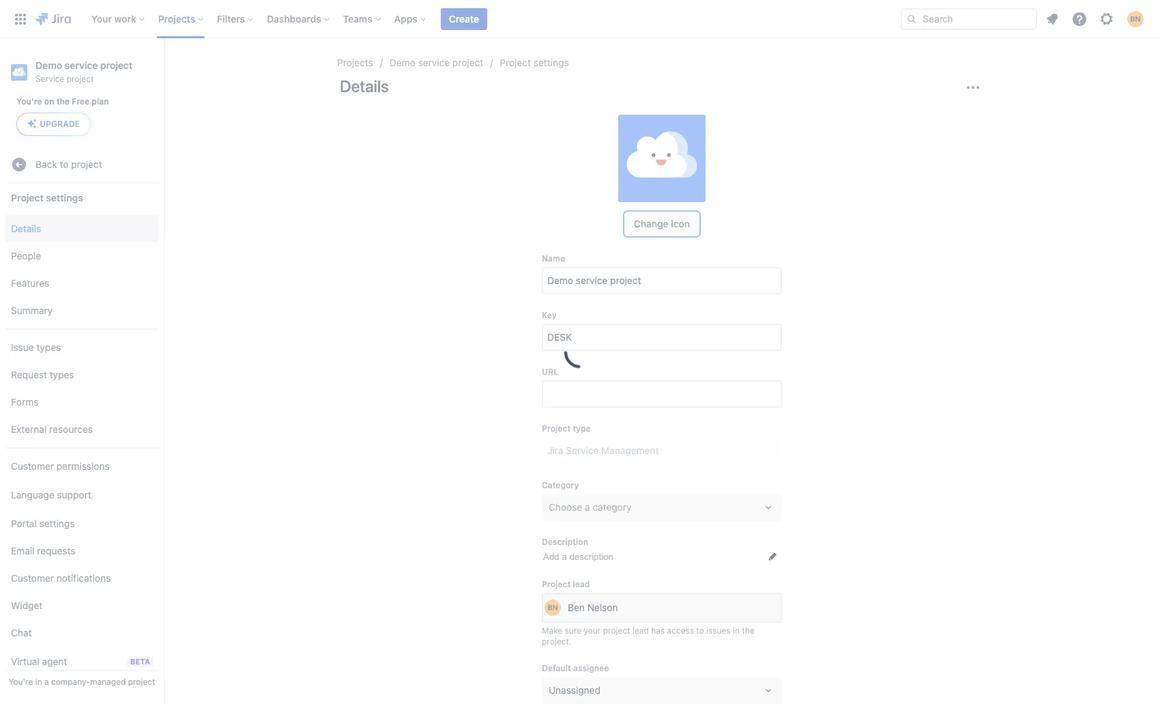 Task type: describe. For each thing, give the bounding box(es) containing it.
settings for demo service project
[[534, 57, 569, 68]]

project settings link
[[500, 55, 569, 71]]

the inside "make sure your project lead has access to issues in the project."
[[742, 625, 755, 635]]

on
[[44, 96, 54, 107]]

open image for choose a category
[[761, 499, 777, 515]]

lead inside "make sure your project lead has access to issues in the project."
[[633, 625, 649, 635]]

demo for demo service project service project
[[36, 59, 62, 71]]

unassigned
[[549, 684, 601, 696]]

forms
[[11, 396, 39, 407]]

email requests
[[11, 545, 75, 556]]

demo service project
[[390, 57, 484, 68]]

change
[[634, 218, 669, 229]]

types for issue types
[[37, 341, 61, 353]]

support
[[57, 489, 91, 500]]

customer notifications link
[[5, 565, 158, 592]]

demo for demo service project
[[390, 57, 416, 68]]

portal settings link
[[5, 510, 158, 538]]

settings for language support
[[39, 517, 75, 529]]

0 vertical spatial project settings
[[500, 57, 569, 68]]

widget link
[[5, 592, 158, 619]]

back to project link
[[5, 151, 158, 178]]

back
[[36, 158, 57, 170]]

default
[[542, 663, 571, 673]]

group containing issue types
[[5, 329, 158, 447]]

plan
[[92, 96, 109, 107]]

Search field
[[901, 8, 1038, 30]]

details inside group
[[11, 222, 41, 234]]

notifications
[[57, 572, 111, 584]]

features
[[11, 277, 49, 289]]

permissions
[[57, 460, 110, 472]]

project type
[[542, 423, 591, 434]]

0 vertical spatial lead
[[573, 579, 590, 589]]

create
[[449, 13, 479, 24]]

demo service project service project
[[36, 59, 133, 84]]

request
[[11, 369, 47, 380]]

back to project
[[36, 158, 102, 170]]

sure
[[565, 625, 582, 635]]

resources
[[49, 423, 93, 435]]

access
[[668, 625, 694, 635]]

widget
[[11, 599, 43, 611]]

free
[[72, 96, 90, 107]]

request types link
[[5, 361, 158, 389]]

type
[[573, 423, 591, 434]]

language
[[11, 489, 54, 500]]

Project type field
[[544, 438, 781, 463]]

chat
[[11, 627, 32, 638]]

portal settings
[[11, 517, 75, 529]]

language support link
[[5, 480, 158, 510]]

beta
[[130, 657, 150, 666]]

virtual
[[11, 655, 39, 667]]

to inside "make sure your project lead has access to issues in the project."
[[697, 625, 704, 635]]

description
[[542, 537, 589, 547]]

project up plan
[[100, 59, 133, 71]]

upgrade button
[[17, 113, 90, 135]]

customer permissions link
[[5, 453, 158, 480]]

virtual agent
[[11, 655, 67, 667]]

email requests link
[[5, 538, 158, 565]]

open image for unassigned
[[761, 682, 777, 698]]

primary element
[[8, 0, 901, 38]]

forms link
[[5, 389, 158, 416]]

details link
[[5, 215, 158, 243]]

summary link
[[5, 297, 158, 324]]

service for demo service project service project
[[65, 59, 98, 71]]

1 vertical spatial settings
[[46, 192, 83, 203]]

features link
[[5, 270, 158, 297]]

upgrade
[[40, 119, 80, 129]]

ben nelson image
[[545, 599, 561, 616]]

name
[[542, 253, 565, 264]]

issue types
[[11, 341, 61, 353]]

service
[[36, 74, 64, 84]]

project up free
[[67, 74, 94, 84]]

search image
[[907, 13, 918, 24]]

managed
[[90, 677, 126, 687]]

request types
[[11, 369, 74, 380]]

service for demo service project
[[418, 57, 450, 68]]

demo service project link
[[390, 55, 484, 71]]

0 vertical spatial a
[[585, 501, 590, 513]]

customer permissions
[[11, 460, 110, 472]]



Task type: locate. For each thing, give the bounding box(es) containing it.
1 vertical spatial a
[[44, 677, 49, 687]]

0 horizontal spatial in
[[35, 677, 42, 687]]

customer for customer permissions
[[11, 460, 54, 472]]

2 open image from the top
[[761, 682, 777, 698]]

portal
[[11, 517, 37, 529]]

customer inside customer permissions link
[[11, 460, 54, 472]]

0 horizontal spatial to
[[60, 158, 69, 170]]

0 horizontal spatial a
[[44, 677, 49, 687]]

1 vertical spatial in
[[35, 677, 42, 687]]

you're in a company-managed project
[[9, 677, 155, 687]]

agent
[[42, 655, 67, 667]]

1 vertical spatial details
[[11, 222, 41, 234]]

1 horizontal spatial lead
[[633, 625, 649, 635]]

types right issue
[[37, 341, 61, 353]]

project down beta
[[128, 677, 155, 687]]

make
[[542, 625, 563, 635]]

email
[[11, 545, 34, 556]]

0 vertical spatial types
[[37, 341, 61, 353]]

demo inside demo service project service project
[[36, 59, 62, 71]]

1 horizontal spatial service
[[418, 57, 450, 68]]

choose a category
[[549, 501, 632, 513]]

people
[[11, 250, 41, 261]]

1 horizontal spatial project settings
[[500, 57, 569, 68]]

customer
[[11, 460, 54, 472], [11, 572, 54, 584]]

jira image
[[36, 11, 71, 27], [36, 11, 71, 27]]

language support
[[11, 489, 91, 500]]

you're for you're in a company-managed project
[[9, 677, 33, 687]]

customer notifications
[[11, 572, 111, 584]]

0 horizontal spatial service
[[65, 59, 98, 71]]

to right back
[[60, 158, 69, 170]]

lead
[[573, 579, 590, 589], [633, 625, 649, 635]]

you're for you're on the free plan
[[16, 96, 42, 107]]

settings up requests
[[39, 517, 75, 529]]

0 horizontal spatial details
[[11, 222, 41, 234]]

project.
[[542, 636, 572, 646]]

customer up 'language'
[[11, 460, 54, 472]]

types inside request types link
[[50, 369, 74, 380]]

settings
[[534, 57, 569, 68], [46, 192, 83, 203], [39, 517, 75, 529]]

project right your
[[603, 625, 631, 635]]

1 open image from the top
[[761, 499, 777, 515]]

1 vertical spatial project settings
[[11, 192, 83, 203]]

issue
[[11, 341, 34, 353]]

Name field
[[544, 268, 781, 293]]

demo
[[390, 57, 416, 68], [36, 59, 62, 71]]

external resources
[[11, 423, 93, 435]]

project right back
[[71, 158, 102, 170]]

issues
[[707, 625, 731, 635]]

group containing customer permissions
[[5, 447, 158, 704]]

projects
[[337, 57, 373, 68]]

project settings down 'create' banner
[[500, 57, 569, 68]]

external
[[11, 423, 47, 435]]

types
[[37, 341, 61, 353], [50, 369, 74, 380]]

lead left has
[[633, 625, 649, 635]]

1 vertical spatial to
[[697, 625, 704, 635]]

external resources link
[[5, 416, 158, 443]]

customer inside "customer notifications" link
[[11, 572, 54, 584]]

1 horizontal spatial the
[[742, 625, 755, 635]]

0 vertical spatial open image
[[761, 499, 777, 515]]

has
[[652, 625, 665, 635]]

1 customer from the top
[[11, 460, 54, 472]]

project settings
[[500, 57, 569, 68], [11, 192, 83, 203]]

you're
[[16, 96, 42, 107], [9, 677, 33, 687]]

the right issues
[[742, 625, 755, 635]]

people link
[[5, 243, 158, 270]]

demo inside "link"
[[390, 57, 416, 68]]

nelson
[[588, 601, 618, 613]]

requests
[[37, 545, 75, 556]]

group containing details
[[5, 211, 158, 329]]

types right the 'request'
[[50, 369, 74, 380]]

customer up widget
[[11, 572, 54, 584]]

1 horizontal spatial a
[[585, 501, 590, 513]]

a
[[585, 501, 590, 513], [44, 677, 49, 687]]

URL field
[[544, 382, 781, 406]]

issue types link
[[5, 334, 158, 361]]

1 horizontal spatial demo
[[390, 57, 416, 68]]

1 vertical spatial lead
[[633, 625, 649, 635]]

change icon button
[[626, 213, 699, 235]]

customer for customer notifications
[[11, 572, 54, 584]]

1 group from the top
[[5, 211, 158, 329]]

Key field
[[544, 325, 781, 350]]

in down virtual agent at the bottom of page
[[35, 677, 42, 687]]

details down the projects link
[[340, 76, 389, 96]]

types for request types
[[50, 369, 74, 380]]

project avatar image
[[619, 115, 706, 202]]

you're on the free plan
[[16, 96, 109, 107]]

ben
[[568, 601, 585, 613]]

a down virtual agent at the bottom of page
[[44, 677, 49, 687]]

choose
[[549, 501, 583, 513]]

you're down virtual
[[9, 677, 33, 687]]

1 vertical spatial the
[[742, 625, 755, 635]]

summary
[[11, 304, 53, 316]]

0 vertical spatial to
[[60, 158, 69, 170]]

category
[[542, 480, 579, 490]]

project settings down back
[[11, 192, 83, 203]]

0 vertical spatial the
[[56, 96, 70, 107]]

Add a description text field
[[542, 550, 763, 563]]

projects link
[[337, 55, 373, 71]]

change icon
[[634, 218, 691, 229]]

open image
[[761, 499, 777, 515], [761, 682, 777, 698]]

the
[[56, 96, 70, 107], [742, 625, 755, 635]]

to
[[60, 158, 69, 170], [697, 625, 704, 635]]

1 horizontal spatial details
[[340, 76, 389, 96]]

0 horizontal spatial the
[[56, 96, 70, 107]]

0 vertical spatial you're
[[16, 96, 42, 107]]

your
[[584, 625, 601, 635]]

category
[[593, 501, 632, 513]]

create button
[[441, 8, 488, 30]]

project lead
[[542, 579, 590, 589]]

default assignee
[[542, 663, 609, 673]]

1 horizontal spatial to
[[697, 625, 704, 635]]

the right the on
[[56, 96, 70, 107]]

details up people
[[11, 222, 41, 234]]

1 vertical spatial customer
[[11, 572, 54, 584]]

1 vertical spatial types
[[50, 369, 74, 380]]

1 vertical spatial open image
[[761, 682, 777, 698]]

edit image
[[768, 551, 778, 562]]

assignee
[[574, 663, 609, 673]]

0 vertical spatial customer
[[11, 460, 54, 472]]

icon
[[671, 218, 691, 229]]

service inside demo service project service project
[[65, 59, 98, 71]]

create banner
[[0, 0, 1161, 38]]

details
[[340, 76, 389, 96], [11, 222, 41, 234]]

a right the "choose" at the bottom of page
[[585, 501, 590, 513]]

demo right projects
[[390, 57, 416, 68]]

types inside the issue types link
[[37, 341, 61, 353]]

0 vertical spatial settings
[[534, 57, 569, 68]]

project
[[500, 57, 531, 68], [11, 192, 44, 203], [542, 423, 571, 434], [542, 579, 571, 589]]

ben nelson
[[568, 601, 618, 613]]

project down create button
[[453, 57, 484, 68]]

0 horizontal spatial project settings
[[11, 192, 83, 203]]

2 group from the top
[[5, 329, 158, 447]]

service inside the demo service project "link"
[[418, 57, 450, 68]]

company-
[[51, 677, 90, 687]]

to left issues
[[697, 625, 704, 635]]

2 vertical spatial settings
[[39, 517, 75, 529]]

0 horizontal spatial demo
[[36, 59, 62, 71]]

settings down the back to project
[[46, 192, 83, 203]]

3 group from the top
[[5, 447, 158, 704]]

demo up service
[[36, 59, 62, 71]]

1 horizontal spatial in
[[733, 625, 740, 635]]

0 vertical spatial in
[[733, 625, 740, 635]]

group
[[5, 211, 158, 329], [5, 329, 158, 447], [5, 447, 158, 704]]

in right issues
[[733, 625, 740, 635]]

project
[[453, 57, 484, 68], [100, 59, 133, 71], [67, 74, 94, 84], [71, 158, 102, 170], [603, 625, 631, 635], [128, 677, 155, 687]]

1 vertical spatial you're
[[9, 677, 33, 687]]

chat link
[[5, 619, 158, 647]]

service up free
[[65, 59, 98, 71]]

url
[[542, 367, 559, 377]]

key
[[542, 310, 557, 320]]

project inside "link"
[[453, 57, 484, 68]]

settings down 'create' banner
[[534, 57, 569, 68]]

in inside "make sure your project lead has access to issues in the project."
[[733, 625, 740, 635]]

you're left the on
[[16, 96, 42, 107]]

0 horizontal spatial lead
[[573, 579, 590, 589]]

project inside "make sure your project lead has access to issues in the project."
[[603, 625, 631, 635]]

2 customer from the top
[[11, 572, 54, 584]]

make sure your project lead has access to issues in the project.
[[542, 625, 755, 646]]

service down the primary "element"
[[418, 57, 450, 68]]

lead up ben
[[573, 579, 590, 589]]

0 vertical spatial details
[[340, 76, 389, 96]]



Task type: vqa. For each thing, say whether or not it's contained in the screenshot.
'types' within the Issue types LINK
yes



